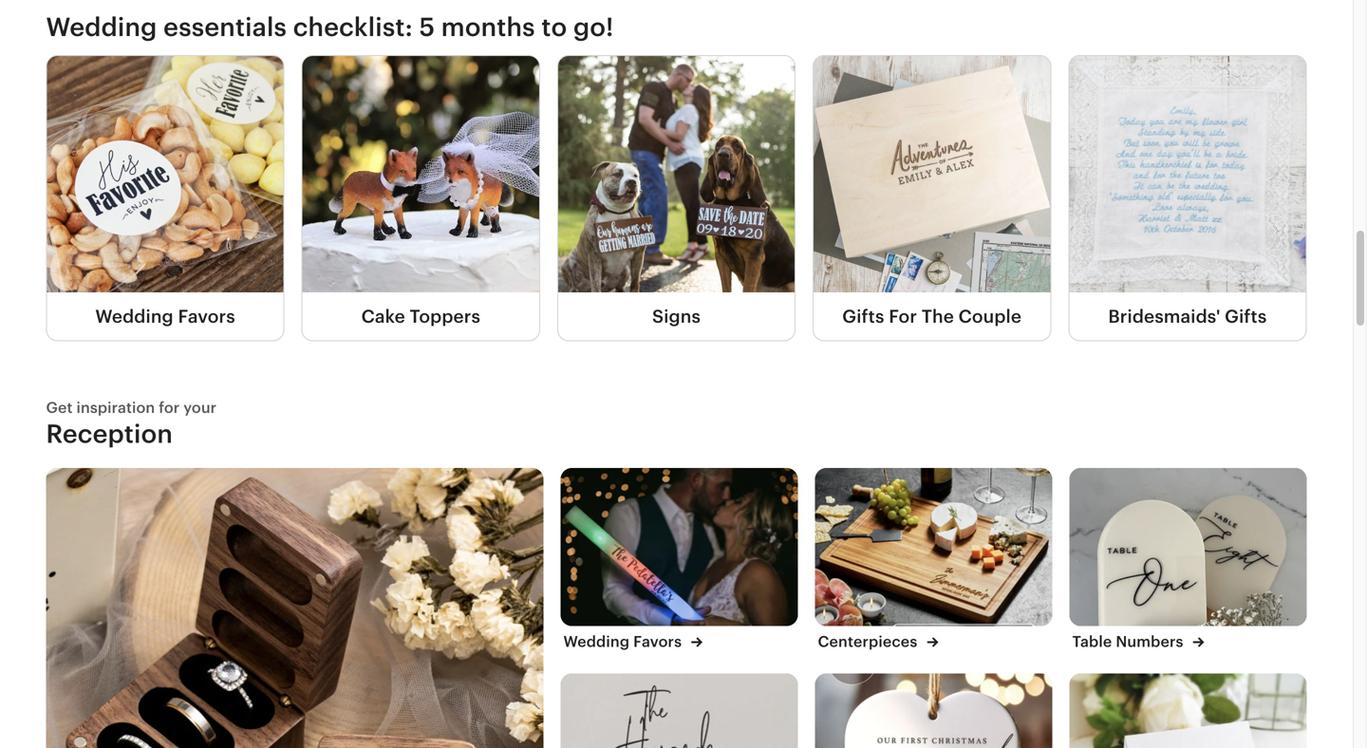 Task type: locate. For each thing, give the bounding box(es) containing it.
essentials
[[164, 12, 287, 42]]

wedding favors
[[95, 306, 235, 327], [564, 633, 686, 651]]

1 horizontal spatial favors
[[634, 633, 682, 651]]

wedding favors link for cake toppers
[[46, 55, 285, 342]]

favors for centerpieces
[[634, 633, 682, 651]]

bridesmaids' gifts link
[[1069, 55, 1307, 342]]

centerpieces link
[[815, 468, 1053, 657]]

months
[[441, 12, 535, 42]]

cake
[[361, 306, 405, 327]]

table
[[1073, 633, 1113, 651]]

1 horizontal spatial gifts
[[1225, 306, 1267, 327]]

cake toppers
[[361, 306, 481, 327]]

5
[[419, 12, 435, 42]]

0 horizontal spatial wedding favors link
[[46, 55, 285, 342]]

1 horizontal spatial wedding favors link
[[561, 468, 798, 657]]

wedding for centerpieces
[[564, 633, 630, 651]]

favors for cake toppers
[[178, 306, 235, 327]]

1 vertical spatial wedding favors
[[564, 633, 686, 651]]

for
[[889, 306, 918, 327]]

gifts right bridesmaids'
[[1225, 306, 1267, 327]]

wedding for cake toppers
[[95, 306, 174, 327]]

get
[[46, 400, 73, 417]]

0 horizontal spatial favors
[[178, 306, 235, 327]]

2 vertical spatial wedding
[[564, 633, 630, 651]]

gifts
[[843, 306, 885, 327], [1225, 306, 1267, 327]]

to
[[542, 12, 567, 42]]

gifts for the couple link
[[813, 55, 1052, 342]]

0 vertical spatial favors
[[178, 306, 235, 327]]

1 vertical spatial favors
[[634, 633, 682, 651]]

go!
[[574, 12, 614, 42]]

0 horizontal spatial gifts
[[843, 306, 885, 327]]

bridesmaids' gifts
[[1109, 306, 1267, 327]]

table numbers link
[[1070, 468, 1307, 657]]

1 vertical spatial wedding favors link
[[561, 468, 798, 657]]

1 vertical spatial wedding
[[95, 306, 174, 327]]

checklist:
[[293, 12, 413, 42]]

wedding
[[46, 12, 157, 42], [95, 306, 174, 327], [564, 633, 630, 651]]

gifts left for
[[843, 306, 885, 327]]

0 vertical spatial wedding favors link
[[46, 55, 285, 342]]

0 vertical spatial wedding favors
[[95, 306, 235, 327]]

signs link
[[557, 55, 796, 342]]

0 horizontal spatial wedding favors
[[95, 306, 235, 327]]

1 horizontal spatial wedding favors
[[564, 633, 686, 651]]

favors
[[178, 306, 235, 327], [634, 633, 682, 651]]

wedding favors link
[[46, 55, 285, 342], [561, 468, 798, 657]]

gifts for the couple
[[843, 306, 1022, 327]]



Task type: describe. For each thing, give the bounding box(es) containing it.
toppers
[[410, 306, 481, 327]]

1 gifts from the left
[[843, 306, 885, 327]]

numbers
[[1116, 633, 1184, 651]]

table numbers
[[1073, 633, 1188, 651]]

inspiration
[[76, 400, 155, 417]]

get inspiration for your reception
[[46, 400, 217, 449]]

cake toppers link
[[302, 55, 540, 342]]

bridesmaids'
[[1109, 306, 1221, 327]]

wedding favors for cake toppers
[[95, 306, 235, 327]]

signs
[[652, 306, 701, 327]]

your
[[184, 400, 217, 417]]

centerpieces
[[818, 633, 922, 651]]

reception
[[46, 420, 173, 449]]

wedding essentials checklist: 5 months to go!
[[46, 12, 614, 42]]

for
[[159, 400, 180, 417]]

couple
[[959, 306, 1022, 327]]

the
[[922, 306, 954, 327]]

wedding favors link for centerpieces
[[561, 468, 798, 657]]

0 vertical spatial wedding
[[46, 12, 157, 42]]

wedding favors for centerpieces
[[564, 633, 686, 651]]

2 gifts from the left
[[1225, 306, 1267, 327]]



Task type: vqa. For each thing, say whether or not it's contained in the screenshot.
Centerpieces's Wedding Favors
yes



